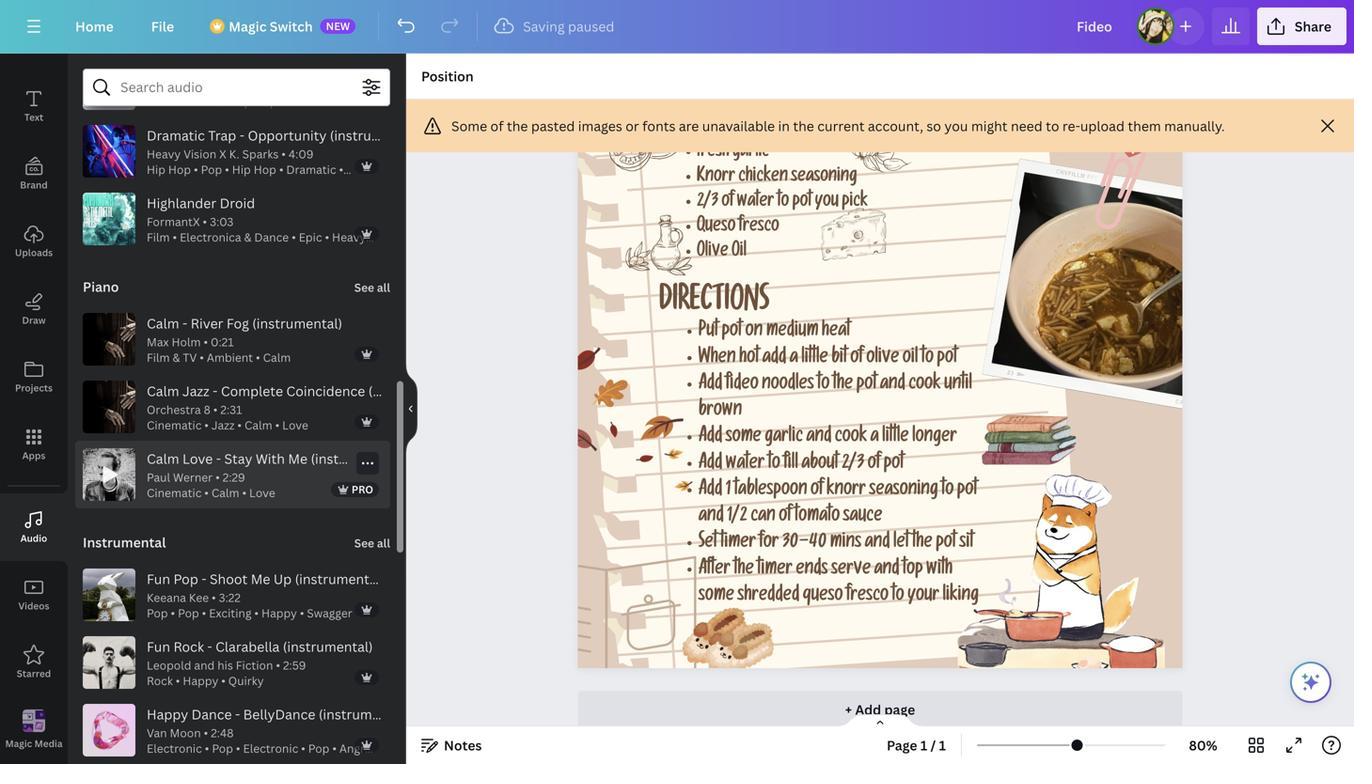 Task type: locate. For each thing, give the bounding box(es) containing it.
of right bit
[[851, 350, 863, 369]]

coincidence
[[286, 382, 365, 400]]

heavy inside formantx • 3:03 film • electronica & dance • epic • heavy & ponderous
[[332, 230, 366, 245]]

images
[[578, 117, 622, 135]]

some of the pasted images or fonts are unavailable in the current account, so you might need to re-upload them manually.
[[451, 117, 1225, 135]]

0 horizontal spatial magic
[[5, 738, 32, 750]]

•
[[176, 94, 180, 110], [226, 94, 230, 110], [280, 94, 284, 110], [340, 94, 344, 110], [281, 146, 286, 162], [194, 162, 198, 177], [225, 162, 229, 177], [279, 162, 284, 177], [339, 162, 343, 177], [192, 178, 196, 193], [203, 214, 207, 229], [173, 230, 177, 245], [292, 230, 296, 245], [325, 230, 329, 245], [204, 334, 208, 350], [200, 350, 204, 366], [256, 350, 260, 366], [213, 402, 218, 417], [204, 418, 209, 433], [237, 418, 242, 433], [275, 418, 280, 433], [215, 470, 220, 485], [204, 485, 209, 501], [242, 485, 247, 501], [212, 590, 216, 606], [171, 606, 175, 621], [202, 606, 206, 621], [254, 606, 259, 621], [300, 606, 304, 621], [276, 658, 280, 673], [176, 674, 180, 689], [221, 674, 226, 689], [204, 726, 208, 741]]

me left up
[[251, 570, 270, 588]]

me right with
[[288, 450, 308, 468]]

happy down "his"
[[183, 674, 218, 689]]

hop up dramatic trap - opportunity (instrumental)
[[254, 94, 277, 110]]

complete
[[221, 382, 283, 400]]

heavy right epic
[[332, 230, 366, 245]]

1 vertical spatial fresco
[[846, 588, 889, 607]]

tv
[[183, 350, 197, 366]]

magic
[[229, 17, 267, 35], [5, 738, 32, 750]]

cinematic inside orchestra 8 • 2:31 cinematic • jazz • calm • love
[[147, 418, 202, 433]]

happy inside keeana kee • 3:22 pop • pop • exciting • happy • swagger
[[261, 606, 297, 621]]

on
[[745, 323, 763, 343]]

1 up 1/2
[[726, 482, 731, 501]]

2 vertical spatial dramatic
[[286, 162, 336, 177]]

happy down up
[[261, 606, 297, 621]]

0 vertical spatial seasoning
[[791, 169, 857, 188]]

tablespoon
[[734, 482, 807, 501]]

keeana
[[147, 590, 186, 606]]

1 see all button from the top
[[352, 268, 392, 306]]

1 see from the top
[[354, 280, 374, 295]]

see for coincidence
[[354, 280, 374, 295]]

0 horizontal spatial dance
[[191, 706, 232, 724]]

olive
[[867, 350, 899, 369]]

fresco down the serve
[[846, 588, 889, 607]]

dramatic inside heavy vision x k. sparks • 4:09 hip hop • pop • hip hop • dramatic • exciting • swagger
[[286, 162, 336, 177]]

1 horizontal spatial swagger
[[307, 606, 352, 621]]

saving paused status
[[485, 15, 624, 38]]

Search audio search field
[[120, 70, 353, 105]]

2/3 inside the put pot on medium heat when hot add a little bit of olive oil to pot add fideo noodles to the pot and cook until brown add some garlic and cook a little longer add water to fill about 2/3 of pot add 1 tablespoon of knorr seasoning to pot and 1/2 can of tomato sauce set timer for 30-40 mins and let the pot sit after the timer ends serve and top with some shredded queso fresco to your liking
[[842, 455, 865, 475]]

exciting up highlander
[[147, 178, 189, 193]]

exciting
[[147, 110, 189, 126], [147, 178, 189, 193], [209, 606, 252, 621]]

1 vertical spatial timer
[[757, 561, 793, 581]]

1 vertical spatial garlic
[[765, 429, 803, 449]]

1 horizontal spatial timer
[[757, 561, 793, 581]]

exciting down 3:22
[[209, 606, 252, 621]]

the right after
[[734, 561, 754, 581]]

1 vertical spatial me
[[251, 570, 270, 588]]

0 vertical spatial love
[[282, 418, 308, 433]]

seasoning inside knorr chicken seasoning 2/3 of water to pot you pick queso fresco olive oil
[[791, 169, 857, 188]]

videos button
[[0, 561, 68, 629]]

1 vertical spatial film
[[147, 350, 170, 366]]

magic inside main menu bar
[[229, 17, 267, 35]]

1 horizontal spatial little
[[882, 429, 909, 449]]

& inside 'max holm • 0:21 film & tv • ambient • calm'
[[173, 350, 180, 366]]

to left fill
[[768, 455, 780, 475]]

love inside orchestra 8 • 2:31 cinematic • jazz • calm • love
[[282, 418, 308, 433]]

1 vertical spatial happy
[[183, 674, 218, 689]]

knorr chicken seasoning 2/3 of water to pot you pick queso fresco olive oil
[[697, 169, 868, 263]]

of right about
[[868, 455, 881, 475]]

0 horizontal spatial fresco
[[739, 219, 779, 238]]

0 horizontal spatial timer
[[721, 535, 756, 554]]

and inside leopold and his fiction • 2:59 rock • happy • quirky
[[194, 658, 215, 673]]

magic left media
[[5, 738, 32, 750]]

kee
[[189, 590, 209, 606]]

swagger inside heavy vision x k. sparks • 4:09 hip hop • pop • hip hop • dramatic • exciting • swagger
[[199, 178, 245, 193]]

vision
[[184, 146, 217, 162]]

starred button
[[0, 629, 68, 697]]

1 vertical spatial dance
[[191, 706, 232, 724]]

1 horizontal spatial magic
[[229, 17, 267, 35]]

in
[[778, 117, 790, 135]]

2 see all button from the top
[[352, 524, 392, 561]]

little left bit
[[802, 350, 828, 369]]

until
[[944, 376, 972, 396]]

add
[[699, 376, 723, 396], [699, 429, 723, 449], [699, 455, 723, 475], [699, 482, 723, 501], [855, 701, 881, 719]]

calm up complete
[[263, 350, 291, 366]]

fun up keeana
[[147, 570, 170, 588]]

little left longer
[[882, 429, 909, 449]]

1 horizontal spatial you
[[945, 117, 968, 135]]

1 vertical spatial see all button
[[352, 524, 392, 561]]

- right trap
[[240, 126, 245, 144]]

fresco inside the put pot on medium heat when hot add a little bit of olive oil to pot add fideo noodles to the pot and cook until brown add some garlic and cook a little longer add water to fill about 2/3 of pot add 1 tablespoon of knorr seasoning to pot and 1/2 can of tomato sauce set timer for 30-40 mins and let the pot sit after the timer ends serve and top with some shredded queso fresco to your liking
[[846, 588, 889, 607]]

1 cinematic from the top
[[147, 418, 202, 433]]

pot inside knorr chicken seasoning 2/3 of water to pot you pick queso fresco olive oil
[[792, 194, 812, 213]]

2 see from the top
[[354, 536, 374, 551]]

water inside knorr chicken seasoning 2/3 of water to pot you pick queso fresco olive oil
[[737, 194, 774, 213]]

0 horizontal spatial little
[[802, 350, 828, 369]]

1 vertical spatial magic
[[5, 738, 32, 750]]

1 all from the top
[[377, 280, 390, 295]]

1 left /
[[921, 737, 928, 755]]

2 vertical spatial rock
[[147, 674, 173, 689]]

calm up paul
[[147, 450, 179, 468]]

0 vertical spatial magic
[[229, 17, 267, 35]]

bellydance
[[243, 706, 315, 724]]

dance up 2:48
[[191, 706, 232, 724]]

unavailable
[[702, 117, 775, 135]]

clarabella
[[215, 638, 280, 656]]

noodles
[[762, 376, 814, 396]]

trailers
[[183, 94, 223, 110]]

and up about
[[806, 429, 832, 449]]

fun
[[147, 570, 170, 588], [147, 638, 170, 656]]

pop down x at the top of the page
[[201, 162, 222, 177]]

hip hop, pop, hip hop, dramatic, exciting, swagger, 249 seconds element
[[147, 146, 375, 193]]

8
[[204, 402, 211, 417]]

might
[[971, 117, 1008, 135]]

leopold
[[147, 658, 191, 673]]

0 vertical spatial dance
[[254, 230, 289, 245]]

main menu bar
[[0, 0, 1354, 54]]

garlic inside the put pot on medium heat when hot add a little bit of olive oil to pot add fideo noodles to the pot and cook until brown add some garlic and cook a little longer add water to fill about 2/3 of pot add 1 tablespoon of knorr seasoning to pot and 1/2 can of tomato sauce set timer for 30-40 mins and let the pot sit after the timer ends serve and top with some shredded queso fresco to your liking
[[765, 429, 803, 449]]

heavy vision x k. sparks • 4:09 hip hop • pop • hip hop • dramatic • exciting • swagger
[[147, 146, 343, 193]]

calm down complete
[[245, 418, 272, 433]]

hide image
[[405, 364, 418, 454]]

& left ponderous
[[147, 245, 154, 261]]

cinematic
[[147, 418, 202, 433], [147, 485, 202, 501]]

1 vertical spatial exciting
[[147, 178, 189, 193]]

hip up trap
[[233, 94, 252, 110]]

1 vertical spatial cinematic
[[147, 485, 202, 501]]

directions
[[659, 289, 769, 321]]

water up tablespoon
[[726, 455, 765, 475]]

film inside 'max holm • 0:21 film & tv • ambient • calm'
[[147, 350, 170, 366]]

0 horizontal spatial 1
[[726, 482, 731, 501]]

0 vertical spatial you
[[945, 117, 968, 135]]

queso
[[697, 219, 736, 238]]

0 horizontal spatial &
[[147, 245, 154, 261]]

1 vertical spatial 2/3
[[842, 455, 865, 475]]

timer down for on the bottom right of page
[[757, 561, 793, 581]]

tomato
[[795, 508, 840, 528]]

brand
[[20, 179, 48, 191]]

fog
[[227, 315, 249, 332]]

0 vertical spatial me
[[288, 450, 308, 468]]

2 see all from the top
[[354, 536, 390, 551]]

calm inside paul werner • 2:29 cinematic • calm • love
[[212, 485, 239, 501]]

electronic, pop, electronic, pop, angry, calm, chill, dramatic, exciting, happy, inspiring, love, sexy, swagger, 168 seconds element
[[147, 726, 375, 757]]

rock left trailers
[[147, 94, 173, 110]]

hip inside rock • trailers • hip hop • dramatic • exciting
[[233, 94, 252, 110]]

rock inside rock • trailers • hip hop • dramatic • exciting
[[147, 94, 173, 110]]

hop inside rock • trailers • hip hop • dramatic • exciting
[[254, 94, 277, 110]]

0 vertical spatial cook
[[909, 376, 941, 396]]

1 horizontal spatial dance
[[254, 230, 289, 245]]

for
[[759, 535, 779, 554]]

jazz down 2:31
[[212, 418, 235, 433]]

cinematic, jazz, calm, love, 151 seconds element
[[147, 402, 308, 434]]

dance left epic
[[254, 230, 289, 245]]

0 horizontal spatial a
[[790, 350, 798, 369]]

1 horizontal spatial a
[[871, 429, 879, 449]]

exciting down trailers
[[147, 110, 189, 126]]

- down quirky at the left
[[235, 706, 240, 724]]

0 horizontal spatial heavy
[[147, 146, 181, 162]]

rock inside leopold and his fiction • 2:59 rock • happy • quirky
[[147, 674, 173, 689]]

a right add
[[790, 350, 798, 369]]

film, electronica & dance, epic, heavy & ponderous, 183 seconds element
[[147, 214, 375, 261]]

cinematic down paul
[[147, 485, 202, 501]]

film down max
[[147, 350, 170, 366]]

you left pick
[[815, 194, 839, 213]]

1 vertical spatial see
[[354, 536, 374, 551]]

0 vertical spatial jazz
[[182, 382, 209, 400]]

pot
[[792, 194, 812, 213], [722, 323, 742, 343], [937, 350, 958, 369], [857, 376, 877, 396], [884, 455, 904, 475], [957, 482, 978, 501], [936, 535, 956, 554]]

some down brown
[[726, 429, 762, 449]]

1 vertical spatial fun
[[147, 638, 170, 656]]

seasoning up sauce
[[869, 482, 938, 501]]

hip
[[233, 94, 252, 110], [147, 162, 166, 177], [232, 162, 251, 177]]

1 horizontal spatial &
[[173, 350, 180, 366]]

1 vertical spatial cook
[[835, 429, 867, 449]]

0 vertical spatial fresco
[[739, 219, 779, 238]]

2 cinematic from the top
[[147, 485, 202, 501]]

1 horizontal spatial 1
[[921, 737, 928, 755]]

2 horizontal spatial love
[[282, 418, 308, 433]]

0 horizontal spatial 2/3
[[697, 194, 719, 213]]

2 vertical spatial exciting
[[209, 606, 252, 621]]

1 vertical spatial swagger
[[307, 606, 352, 621]]

audio
[[20, 532, 47, 545]]

ponderous
[[157, 245, 216, 261]]

some
[[726, 429, 762, 449], [699, 588, 734, 607]]

1 fun from the top
[[147, 570, 170, 588]]

1 vertical spatial you
[[815, 194, 839, 213]]

0 vertical spatial cinematic
[[147, 418, 202, 433]]

1 see all from the top
[[354, 280, 390, 295]]

0 vertical spatial swagger
[[199, 178, 245, 193]]

-
[[240, 126, 245, 144], [182, 315, 187, 332], [213, 382, 218, 400], [216, 450, 221, 468], [202, 570, 207, 588], [207, 638, 212, 656], [235, 706, 240, 724]]

- left stay
[[216, 450, 221, 468]]

1 vertical spatial love
[[182, 450, 213, 468]]

1 vertical spatial see all
[[354, 536, 390, 551]]

1 horizontal spatial heavy
[[332, 230, 366, 245]]

0 vertical spatial fun
[[147, 570, 170, 588]]

2:48
[[211, 726, 234, 741]]

love down with
[[249, 485, 275, 501]]

fun up 'leopold' in the left of the page
[[147, 638, 170, 656]]

magic inside button
[[5, 738, 32, 750]]

2/3 down knorr
[[697, 194, 719, 213]]

seasoning up pick
[[791, 169, 857, 188]]

0 vertical spatial see all button
[[352, 268, 392, 306]]

dramatic down 4:09 in the left of the page
[[286, 162, 336, 177]]

0 horizontal spatial you
[[815, 194, 839, 213]]

0 vertical spatial rock
[[147, 94, 173, 110]]

cinematic down orchestra
[[147, 418, 202, 433]]

so
[[927, 117, 941, 135]]

the left pasted
[[507, 117, 528, 135]]

or
[[626, 117, 639, 135]]

hot
[[739, 350, 759, 369]]

1 inside the put pot on medium heat when hot add a little bit of olive oil to pot add fideo noodles to the pot and cook until brown add some garlic and cook a little longer add water to fill about 2/3 of pot add 1 tablespoon of knorr seasoning to pot and 1/2 can of tomato sauce set timer for 30-40 mins and let the pot sit after the timer ends serve and top with some shredded queso fresco to your liking
[[726, 482, 731, 501]]

of up queso
[[722, 194, 734, 213]]

fideo
[[726, 376, 759, 396]]

0 vertical spatial some
[[726, 429, 762, 449]]

file button
[[136, 8, 189, 45]]

see all
[[354, 280, 390, 295], [354, 536, 390, 551]]

are
[[679, 117, 699, 135]]

• inside electronic, pop, electronic, pop, angry, calm, chill, dramatic, exciting, happy, inspiring, love, sexy, swagger, 168 seconds 'element'
[[204, 726, 208, 741]]

1 horizontal spatial cook
[[909, 376, 941, 396]]

- for jazz
[[213, 382, 218, 400]]

(instrumental) right bellydance
[[319, 706, 409, 724]]

1 vertical spatial rock
[[173, 638, 204, 656]]

0 vertical spatial dramatic
[[287, 94, 337, 110]]

media
[[34, 738, 63, 750]]

orchestra
[[147, 402, 201, 417]]

calm up orchestra
[[147, 382, 179, 400]]

to inside knorr chicken seasoning 2/3 of water to pot you pick queso fresco olive oil
[[778, 194, 789, 213]]

0 vertical spatial film
[[147, 230, 170, 245]]

1 right /
[[939, 737, 946, 755]]

+ add page button
[[578, 691, 1183, 729]]

2 horizontal spatial 1
[[939, 737, 946, 755]]

notes
[[444, 737, 482, 755]]

1 vertical spatial jazz
[[212, 418, 235, 433]]

sit
[[960, 535, 974, 554]]

rock up 'leopold' in the left of the page
[[173, 638, 204, 656]]

0 horizontal spatial seasoning
[[791, 169, 857, 188]]

love down calm jazz - complete coincidence (instrumental) at the left of the page
[[282, 418, 308, 433]]

all
[[377, 280, 390, 295], [377, 536, 390, 551]]

and down olive
[[880, 376, 906, 396]]

1 vertical spatial heavy
[[332, 230, 366, 245]]

1 horizontal spatial love
[[249, 485, 275, 501]]

1 horizontal spatial jazz
[[212, 418, 235, 433]]

mins
[[830, 535, 862, 554]]

me
[[288, 450, 308, 468], [251, 570, 270, 588]]

- up orchestra 8 • 2:31 cinematic • jazz • calm • love
[[213, 382, 218, 400]]

0 vertical spatial happy
[[261, 606, 297, 621]]

1 vertical spatial all
[[377, 536, 390, 551]]

you right so
[[945, 117, 968, 135]]

2 fun from the top
[[147, 638, 170, 656]]

epic
[[299, 230, 322, 245]]

1 vertical spatial little
[[882, 429, 909, 449]]

put
[[699, 323, 719, 343]]

2 film from the top
[[147, 350, 170, 366]]

1 vertical spatial water
[[726, 455, 765, 475]]

0 horizontal spatial love
[[182, 450, 213, 468]]

1 horizontal spatial fresco
[[846, 588, 889, 607]]

0 horizontal spatial jazz
[[182, 382, 209, 400]]

formantx • 3:03 film • electronica & dance • epic • heavy & ponderous
[[147, 214, 366, 261]]

cinematic inside paul werner • 2:29 cinematic • calm • love
[[147, 485, 202, 501]]

heavy left the vision
[[147, 146, 181, 162]]

rock down 'leopold' in the left of the page
[[147, 674, 173, 689]]

holm
[[172, 334, 201, 350]]

0 vertical spatial exciting
[[147, 110, 189, 126]]

- up leopold and his fiction • 2:59 rock • happy • quirky
[[207, 638, 212, 656]]

fresco up oil
[[739, 219, 779, 238]]

to left your
[[892, 588, 904, 607]]

0 vertical spatial a
[[790, 350, 798, 369]]

cook up about
[[835, 429, 867, 449]]

river
[[191, 315, 223, 332]]

trap
[[208, 126, 236, 144]]

& left tv
[[173, 350, 180, 366]]

film down formantx
[[147, 230, 170, 245]]

0 vertical spatial all
[[377, 280, 390, 295]]

1 vertical spatial seasoning
[[869, 482, 938, 501]]

& down droid
[[244, 230, 252, 245]]

new
[[326, 19, 350, 33]]

of right some
[[491, 117, 504, 135]]

and
[[880, 376, 906, 396], [806, 429, 832, 449], [699, 508, 724, 528], [865, 535, 890, 554], [874, 561, 900, 581], [194, 658, 215, 673]]

- for trap
[[240, 126, 245, 144]]

0 horizontal spatial cook
[[835, 429, 867, 449]]

ambient
[[207, 350, 253, 366]]

swagger
[[199, 178, 245, 193], [307, 606, 352, 621]]

happy up van
[[147, 706, 188, 724]]

0 vertical spatial heavy
[[147, 146, 181, 162]]

2:29
[[223, 470, 245, 485]]

- for rock
[[207, 638, 212, 656]]

30-
[[782, 535, 809, 554]]

2 vertical spatial love
[[249, 485, 275, 501]]

heavy
[[147, 146, 181, 162], [332, 230, 366, 245]]

love up werner
[[182, 450, 213, 468]]

&
[[244, 230, 252, 245], [147, 245, 154, 261], [173, 350, 180, 366]]

cinematic for love
[[147, 485, 202, 501]]

film
[[147, 230, 170, 245], [147, 350, 170, 366]]

cinematic, calm, love, 149 seconds element
[[147, 470, 275, 501]]

2/3 inside knorr chicken seasoning 2/3 of water to pot you pick queso fresco olive oil
[[697, 194, 719, 213]]

0 vertical spatial see all
[[354, 280, 390, 295]]

timer down 1/2
[[721, 535, 756, 554]]

1 vertical spatial a
[[871, 429, 879, 449]]

of
[[491, 117, 504, 135], [722, 194, 734, 213], [851, 350, 863, 369], [868, 455, 881, 475], [811, 482, 823, 501], [779, 508, 792, 528]]

0 vertical spatial 2/3
[[697, 194, 719, 213]]

2/3 up the knorr
[[842, 455, 865, 475]]

2 all from the top
[[377, 536, 390, 551]]

olive oil hand drawn image
[[626, 215, 693, 276]]

love inside paul werner • 2:29 cinematic • calm • love
[[249, 485, 275, 501]]

exciting inside heavy vision x k. sparks • 4:09 hip hop • pop • hip hop • dramatic • exciting • swagger
[[147, 178, 189, 193]]

x
[[219, 146, 226, 162]]

0 vertical spatial water
[[737, 194, 774, 213]]

1 film from the top
[[147, 230, 170, 245]]

pro
[[352, 482, 373, 497]]

0 horizontal spatial swagger
[[199, 178, 245, 193]]

you
[[945, 117, 968, 135], [815, 194, 839, 213]]

1 horizontal spatial 2/3
[[842, 455, 865, 475]]

pot left pick
[[792, 194, 812, 213]]

sparks
[[242, 146, 279, 162]]

1 horizontal spatial seasoning
[[869, 482, 938, 501]]

timer
[[721, 535, 756, 554], [757, 561, 793, 581]]

0 horizontal spatial me
[[251, 570, 270, 588]]

0 vertical spatial see
[[354, 280, 374, 295]]

dramatic up opportunity
[[287, 94, 337, 110]]



Task type: describe. For each thing, give the bounding box(es) containing it.
2 vertical spatial happy
[[147, 706, 188, 724]]

switch
[[270, 17, 313, 35]]

starred
[[17, 668, 51, 680]]

toggle play audio track preview image
[[83, 57, 135, 110]]

ends
[[796, 561, 828, 581]]

uploads
[[15, 246, 53, 259]]

oil
[[903, 350, 918, 369]]

some
[[451, 117, 487, 135]]

draw button
[[0, 276, 68, 343]]

1 vertical spatial some
[[699, 588, 734, 607]]

orchestra 8 • 2:31 cinematic • jazz • calm • love
[[147, 402, 308, 433]]

- for dance
[[235, 706, 240, 724]]

magic for magic media
[[5, 738, 32, 750]]

see all for coincidence
[[354, 280, 390, 295]]

let
[[893, 535, 909, 554]]

hip down "k."
[[232, 162, 251, 177]]

draw
[[22, 314, 46, 327]]

show pages image
[[835, 714, 925, 729]]

calm inside 'max holm • 0:21 film & tv • ambient • calm'
[[263, 350, 291, 366]]

rock, happy, quirky, 179 seconds element
[[147, 658, 306, 689]]

home link
[[60, 8, 129, 45]]

brand button
[[0, 140, 68, 208]]

fun for fun pop - shoot me up (instrumental)
[[147, 570, 170, 588]]

projects
[[15, 382, 53, 395]]

shoot
[[210, 570, 248, 588]]

film inside formantx • 3:03 film • electronica & dance • epic • heavy & ponderous
[[147, 230, 170, 245]]

water inside the put pot on medium heat when hot add a little bit of olive oil to pot add fideo noodles to the pot and cook until brown add some garlic and cook a little longer add water to fill about 2/3 of pot add 1 tablespoon of knorr seasoning to pot and 1/2 can of tomato sauce set timer for 30-40 mins and let the pot sit after the timer ends serve and top with some shredded queso fresco to your liking
[[726, 455, 765, 475]]

the right in
[[793, 117, 814, 135]]

calm up max
[[147, 315, 179, 332]]

to down longer
[[942, 482, 954, 501]]

them
[[1128, 117, 1161, 135]]

position button
[[414, 61, 481, 91]]

- for pop
[[202, 570, 207, 588]]

Design title text field
[[1062, 8, 1129, 45]]

of right can
[[779, 508, 792, 528]]

to right 'oil'
[[922, 350, 934, 369]]

(instrumental) right up
[[295, 570, 385, 588]]

calm love - stay with me (instrumental)
[[147, 450, 401, 468]]

- up holm
[[182, 315, 187, 332]]

0 vertical spatial garlic
[[733, 144, 769, 163]]

pop, pop, exciting, happy, swagger, 202 seconds element
[[147, 590, 352, 622]]

of up the tomato
[[811, 482, 823, 501]]

share button
[[1257, 8, 1347, 45]]

elements
[[12, 43, 55, 56]]

sauce
[[843, 508, 883, 528]]

pasted
[[531, 117, 575, 135]]

calm inside orchestra 8 • 2:31 cinematic • jazz • calm • love
[[245, 418, 272, 433]]

dramatic trap - opportunity (instrumental)
[[147, 126, 420, 144]]

fonts
[[643, 117, 676, 135]]

all for (instrumental)
[[377, 536, 390, 551]]

pot left "sit"
[[936, 535, 956, 554]]

knorr
[[827, 482, 866, 501]]

k.
[[229, 146, 240, 162]]

see for (instrumental)
[[354, 536, 374, 551]]

(instrumental) up 2:59
[[283, 638, 373, 656]]

paused
[[568, 17, 615, 35]]

manually.
[[1165, 117, 1225, 135]]

text
[[24, 111, 43, 124]]

fun for fun rock - clarabella (instrumental)
[[147, 638, 170, 656]]

add inside button
[[855, 701, 881, 719]]

and left top
[[874, 561, 900, 581]]

see all button for coincidence
[[352, 268, 392, 306]]

1 vertical spatial dramatic
[[147, 126, 205, 144]]

hip up highlander
[[147, 162, 166, 177]]

the down bit
[[833, 376, 853, 396]]

you inside knorr chicken seasoning 2/3 of water to pot you pick queso fresco olive oil
[[815, 194, 839, 213]]

hop down sparks
[[254, 162, 276, 177]]

pop up kee at the left of page
[[173, 570, 198, 588]]

80%
[[1189, 737, 1218, 755]]

fun rock - clarabella (instrumental)
[[147, 638, 373, 656]]

droid
[[220, 194, 255, 212]]

top
[[903, 561, 923, 581]]

(instrumental) up pro at the bottom of page
[[311, 450, 401, 468]]

pot right about
[[884, 455, 904, 475]]

longer
[[912, 429, 957, 449]]

re-
[[1063, 117, 1081, 135]]

0 vertical spatial timer
[[721, 535, 756, 554]]

add
[[763, 350, 787, 369]]

your
[[908, 588, 940, 607]]

2 horizontal spatial &
[[244, 230, 252, 245]]

pop down kee at the left of page
[[178, 606, 199, 621]]

fresco inside knorr chicken seasoning 2/3 of water to pot you pick queso fresco olive oil
[[739, 219, 779, 238]]

hop down the vision
[[168, 162, 191, 177]]

formantx
[[147, 214, 200, 229]]

dramatic inside rock • trailers • hip hop • dramatic • exciting
[[287, 94, 337, 110]]

fresh
[[697, 144, 730, 163]]

(instrumental) right opportunity
[[330, 126, 420, 144]]

cinematic for jazz
[[147, 418, 202, 433]]

pot down olive
[[857, 376, 877, 396]]

werner
[[173, 470, 213, 485]]

knorr
[[697, 169, 735, 188]]

after
[[699, 561, 731, 581]]

of inside knorr chicken seasoning 2/3 of water to pot you pick queso fresco olive oil
[[722, 194, 734, 213]]

rock • trailers • hip hop • dramatic • exciting
[[147, 94, 344, 126]]

magic switch
[[229, 17, 313, 35]]

pot left "on"
[[722, 323, 742, 343]]

highlander
[[147, 194, 216, 212]]

heavy inside heavy vision x k. sparks • 4:09 hip hop • pop • hip hop • dramatic • exciting • swagger
[[147, 146, 181, 162]]

elements button
[[0, 5, 68, 72]]

seasoning inside the put pot on medium heat when hot add a little bit of olive oil to pot add fideo noodles to the pot and cook until brown add some garlic and cook a little longer add water to fill about 2/3 of pot add 1 tablespoon of knorr seasoning to pot and 1/2 can of tomato sauce set timer for 30-40 mins and let the pot sit after the timer ends serve and top with some shredded queso fresco to your liking
[[869, 482, 938, 501]]

- for love
[[216, 450, 221, 468]]

3:03
[[210, 214, 234, 229]]

2:31
[[220, 402, 242, 417]]

medium
[[766, 323, 819, 343]]

canva assistant image
[[1300, 672, 1322, 694]]

magic media
[[5, 738, 63, 750]]

shredded
[[738, 588, 800, 607]]

the right let
[[913, 535, 933, 554]]

1 horizontal spatial me
[[288, 450, 308, 468]]

audio button
[[0, 494, 68, 561]]

leopold and his fiction • 2:59 rock • happy • quirky
[[147, 658, 306, 689]]

highlander droid
[[147, 194, 255, 212]]

jazz inside orchestra 8 • 2:31 cinematic • jazz • calm • love
[[212, 418, 235, 433]]

swagger inside keeana kee • 3:22 pop • pop • exciting • happy • swagger
[[307, 606, 352, 621]]

pick
[[842, 194, 868, 213]]

40
[[809, 535, 827, 554]]

pot up until
[[937, 350, 958, 369]]

fill
[[784, 455, 798, 475]]

pop down keeana
[[147, 606, 168, 621]]

and left let
[[865, 535, 890, 554]]

exciting inside rock • trailers • hip hop • dramatic • exciting
[[147, 110, 189, 126]]

max
[[147, 334, 169, 350]]

to right noodles
[[818, 376, 830, 396]]

fun pop - shoot me up (instrumental)
[[147, 570, 385, 588]]

page 1 / 1
[[887, 737, 946, 755]]

with
[[256, 450, 285, 468]]

happy inside leopold and his fiction • 2:59 rock • happy • quirky
[[183, 674, 218, 689]]

see all button for (instrumental)
[[352, 524, 392, 561]]

uploads button
[[0, 208, 68, 276]]

videos
[[18, 600, 49, 613]]

text button
[[0, 72, 68, 140]]

olive
[[697, 244, 729, 263]]

exciting inside keeana kee • 3:22 pop • pop • exciting • happy • swagger
[[209, 606, 252, 621]]

file
[[151, 17, 174, 35]]

pot up "sit"
[[957, 482, 978, 501]]

notes button
[[414, 731, 489, 761]]

saving
[[523, 17, 565, 35]]

all for coincidence
[[377, 280, 390, 295]]

grey line cookbook icon isolated on white background. cooking book icon. recipe book. fork and knife icons. cutlery symbol.  vector illustration image
[[517, 555, 697, 692]]

set
[[699, 535, 717, 554]]

film & tv, ambient, calm, 21 seconds element
[[147, 334, 291, 366]]

when
[[699, 350, 736, 369]]

put pot on medium heat when hot add a little bit of olive oil to pot add fideo noodles to the pot and cook until brown add some garlic and cook a little longer add water to fill about 2/3 of pot add 1 tablespoon of knorr seasoning to pot and 1/2 can of tomato sauce set timer for 30-40 mins and let the pot sit after the timer ends serve and top with some shredded queso fresco to your liking
[[699, 323, 979, 607]]

1/2
[[727, 508, 747, 528]]

rock • trailers • hip hop • dramatic • exciting button
[[83, 57, 383, 126]]

home
[[75, 17, 114, 35]]

magic for magic switch
[[229, 17, 267, 35]]

with
[[927, 561, 953, 581]]

see all for (instrumental)
[[354, 536, 390, 551]]

to left re-
[[1046, 117, 1059, 135]]

dance inside formantx • 3:03 film • electronica & dance • epic • heavy & ponderous
[[254, 230, 289, 245]]

and left 1/2
[[699, 508, 724, 528]]

pop inside heavy vision x k. sparks • 4:09 hip hop • pop • hip hop • dramatic • exciting • swagger
[[201, 162, 222, 177]]

oil
[[732, 244, 747, 263]]

0 vertical spatial little
[[802, 350, 828, 369]]

(instrumental) right fog
[[252, 315, 342, 332]]

need
[[1011, 117, 1043, 135]]

(instrumental) right coincidence
[[368, 382, 459, 400]]



Task type: vqa. For each thing, say whether or not it's contained in the screenshot.
Red for Red Black Creative Modern Business Card
no



